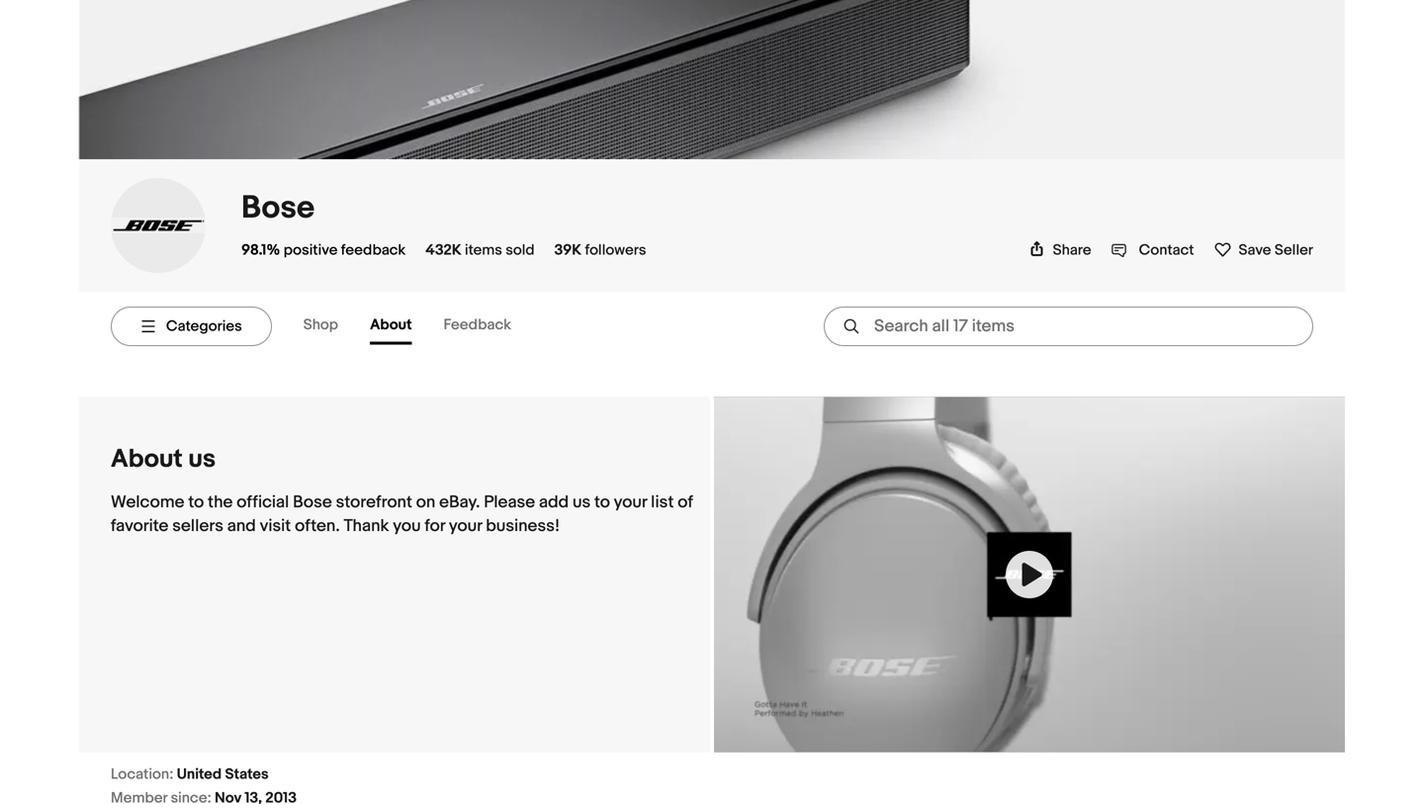 Task type: vqa. For each thing, say whether or not it's contained in the screenshot.
the About within "tab list"
yes



Task type: describe. For each thing, give the bounding box(es) containing it.
united
[[177, 765, 222, 783]]

shop
[[303, 316, 338, 334]]

feedback
[[341, 241, 406, 259]]

contact link
[[1111, 241, 1194, 259]]

Search all 17 items field
[[824, 307, 1313, 346]]

save seller
[[1239, 241, 1313, 259]]

98.1% positive feedback
[[241, 241, 406, 259]]

items
[[465, 241, 502, 259]]

39k
[[554, 241, 582, 259]]

contact
[[1139, 241, 1194, 259]]

0 vertical spatial bose
[[241, 189, 315, 227]]

positive
[[284, 241, 338, 259]]

about for about us
[[111, 444, 183, 475]]

sold
[[506, 241, 535, 259]]

0 vertical spatial us
[[188, 444, 216, 475]]

please
[[484, 492, 535, 513]]

us inside welcome to the official bose storefront on ebay. please add us to your list of favorite sellers and visit often. thank you for your business!
[[573, 492, 591, 513]]

welcome
[[111, 492, 184, 513]]

official
[[237, 492, 289, 513]]

sellers
[[172, 516, 223, 536]]

storefront
[[336, 492, 412, 513]]

favorite
[[111, 516, 169, 536]]

on
[[416, 492, 435, 513]]

visit
[[260, 516, 291, 536]]



Task type: locate. For each thing, give the bounding box(es) containing it.
your left list
[[614, 492, 647, 513]]

thank
[[344, 516, 389, 536]]

bose inside welcome to the official bose storefront on ebay. please add us to your list of favorite sellers and visit often. thank you for your business!
[[293, 492, 332, 513]]

1 vertical spatial your
[[449, 516, 482, 536]]

to right add
[[594, 492, 610, 513]]

share
[[1053, 241, 1091, 259]]

0 horizontal spatial us
[[188, 444, 216, 475]]

us up the
[[188, 444, 216, 475]]

about us
[[111, 444, 216, 475]]

432k items sold
[[426, 241, 535, 259]]

ebay.
[[439, 492, 480, 513]]

list
[[651, 492, 674, 513]]

tab list
[[303, 308, 543, 345]]

location: united states
[[111, 765, 269, 783]]

1 vertical spatial bose
[[293, 492, 332, 513]]

2 to from the left
[[594, 492, 610, 513]]

to
[[188, 492, 204, 513], [594, 492, 610, 513]]

of
[[678, 492, 693, 513]]

and
[[227, 516, 256, 536]]

business!
[[486, 516, 560, 536]]

1 horizontal spatial your
[[614, 492, 647, 513]]

share button
[[1029, 241, 1091, 259]]

0 vertical spatial about
[[370, 316, 412, 334]]

bose up often.
[[293, 492, 332, 513]]

your
[[614, 492, 647, 513], [449, 516, 482, 536]]

1 vertical spatial about
[[111, 444, 183, 475]]

bose up 98.1%
[[241, 189, 315, 227]]

0 vertical spatial your
[[614, 492, 647, 513]]

about right shop
[[370, 316, 412, 334]]

save seller button
[[1214, 240, 1313, 259]]

location:
[[111, 765, 173, 783]]

welcome to the official bose storefront on ebay. please add us to your list of favorite sellers and visit often. thank you for your business!
[[111, 492, 693, 536]]

save
[[1239, 241, 1271, 259]]

seller
[[1275, 241, 1313, 259]]

for
[[425, 516, 445, 536]]

tab list containing shop
[[303, 308, 543, 345]]

bose
[[241, 189, 315, 227], [293, 492, 332, 513]]

39k followers
[[554, 241, 646, 259]]

add
[[539, 492, 569, 513]]

the
[[208, 492, 233, 513]]

to up sellers on the bottom left of page
[[188, 492, 204, 513]]

categories
[[166, 317, 242, 335]]

states
[[225, 765, 269, 783]]

432k
[[426, 241, 462, 259]]

1 to from the left
[[188, 492, 204, 513]]

98.1%
[[241, 241, 280, 259]]

often.
[[295, 516, 340, 536]]

about up welcome
[[111, 444, 183, 475]]

you
[[393, 516, 421, 536]]

followers
[[585, 241, 646, 259]]

1 horizontal spatial us
[[573, 492, 591, 513]]

about for about
[[370, 316, 412, 334]]

1 horizontal spatial to
[[594, 492, 610, 513]]

about inside tab list
[[370, 316, 412, 334]]

categories button
[[111, 307, 272, 346]]

feedback
[[444, 316, 511, 334]]

1 horizontal spatial about
[[370, 316, 412, 334]]

0 horizontal spatial to
[[188, 492, 204, 513]]

us right add
[[573, 492, 591, 513]]

bose image
[[111, 218, 206, 233]]

your down ebay.
[[449, 516, 482, 536]]

about
[[370, 316, 412, 334], [111, 444, 183, 475]]

0 horizontal spatial about
[[111, 444, 183, 475]]

0 horizontal spatial your
[[449, 516, 482, 536]]

1 vertical spatial us
[[573, 492, 591, 513]]

us
[[188, 444, 216, 475], [573, 492, 591, 513]]

bose link
[[241, 189, 315, 227]]



